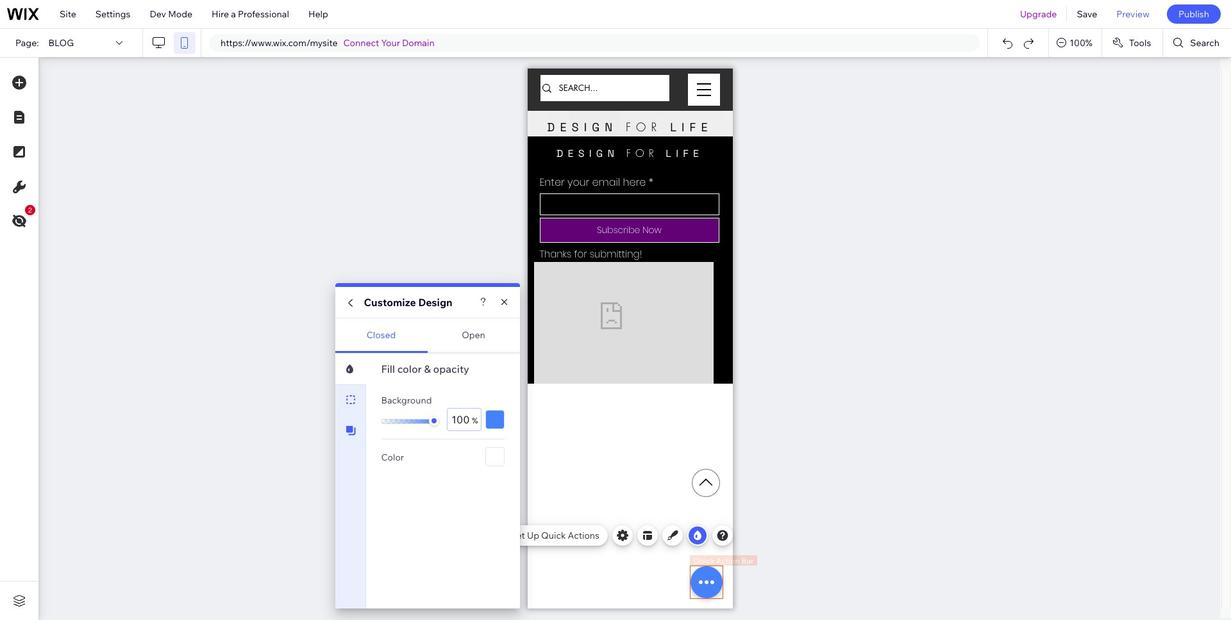 Task type: describe. For each thing, give the bounding box(es) containing it.
customize
[[364, 296, 416, 309]]

fill
[[381, 363, 395, 376]]

tools button
[[1102, 29, 1163, 57]]

preview
[[1117, 8, 1150, 20]]

blog
[[48, 37, 74, 49]]

hire
[[212, 8, 229, 20]]

background
[[381, 395, 432, 407]]

save
[[1077, 8, 1097, 20]]

&
[[424, 363, 431, 376]]

up
[[527, 530, 539, 542]]

a
[[231, 8, 236, 20]]

100%
[[1070, 37, 1093, 49]]

save button
[[1067, 0, 1107, 28]]

tools
[[1129, 37, 1151, 49]]

quick
[[541, 530, 566, 542]]

https://www.wix.com/mysite connect your domain
[[221, 37, 435, 49]]

preview button
[[1107, 0, 1159, 28]]

set up quick actions
[[511, 530, 600, 542]]

opacity
[[433, 363, 469, 376]]

set
[[511, 530, 525, 542]]

actions
[[568, 530, 600, 542]]

domain
[[402, 37, 435, 49]]

publish button
[[1167, 4, 1221, 24]]



Task type: vqa. For each thing, say whether or not it's contained in the screenshot.
the right we
no



Task type: locate. For each thing, give the bounding box(es) containing it.
site
[[60, 8, 76, 20]]

connect
[[343, 37, 379, 49]]

mode
[[168, 8, 192, 20]]

closed
[[367, 329, 396, 341]]

search button
[[1164, 29, 1231, 57]]

https://www.wix.com/mysite
[[221, 37, 338, 49]]

dev
[[150, 8, 166, 20]]

upgrade
[[1020, 8, 1057, 20]]

hire a professional
[[212, 8, 289, 20]]

color
[[397, 363, 422, 376]]

100% button
[[1049, 29, 1102, 57]]

open
[[462, 329, 485, 341]]

color
[[381, 452, 404, 463]]

2
[[28, 206, 32, 214]]

settings
[[95, 8, 130, 20]]

dev mode
[[150, 8, 192, 20]]

design
[[418, 296, 453, 309]]

help
[[308, 8, 328, 20]]

professional
[[238, 8, 289, 20]]

publish
[[1179, 8, 1209, 20]]

search
[[1190, 37, 1220, 49]]

2 button
[[6, 205, 35, 235]]

your
[[381, 37, 400, 49]]

fill color & opacity
[[381, 363, 469, 376]]

customize design
[[364, 296, 453, 309]]

None text field
[[447, 409, 481, 432]]



